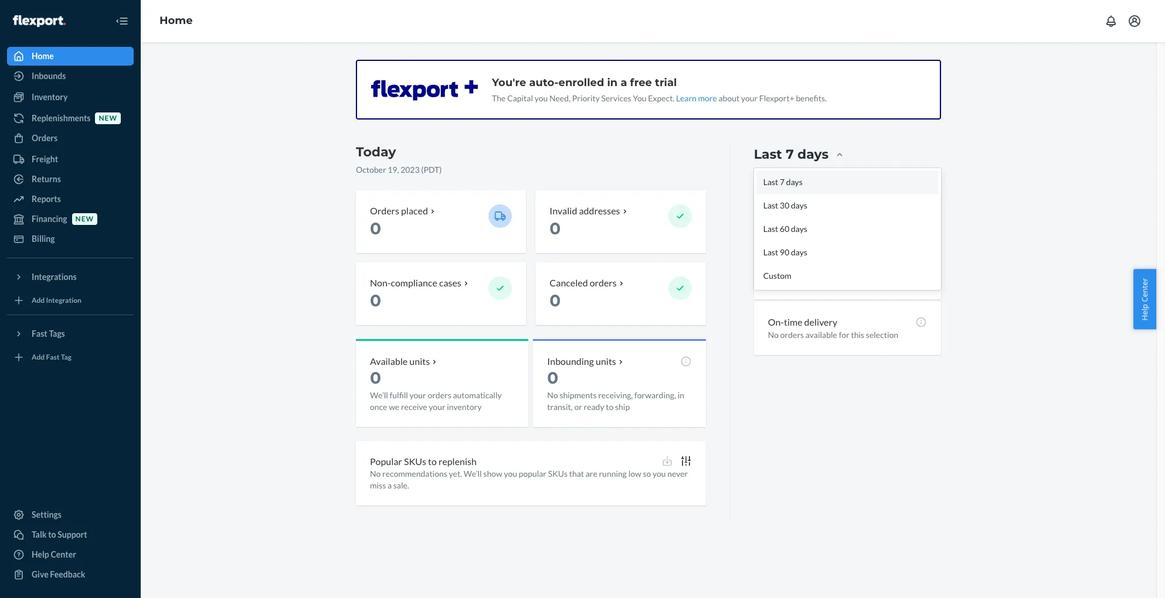 Task type: describe. For each thing, give the bounding box(es) containing it.
90
[[780, 247, 789, 257]]

or
[[574, 402, 582, 412]]

invalid
[[550, 205, 577, 216]]

support
[[58, 530, 87, 540]]

orders right delivered
[[810, 205, 837, 216]]

this inside the on-time shipping no orders available for this selection
[[851, 274, 864, 284]]

to inside '0 no shipments receiving, forwarding, in transit, or ready to ship'
[[606, 402, 613, 412]]

a inside the no recommendations yet. we'll show you popular skus that are running low so you never miss a sale.
[[388, 481, 392, 491]]

0 horizontal spatial you
[[504, 469, 517, 479]]

free
[[630, 76, 652, 89]]

help inside button
[[1139, 304, 1150, 321]]

compliance
[[391, 277, 437, 288]]

19, inside today october 19, 2023 ( pdt )
[[388, 165, 399, 175]]

0 horizontal spatial home link
[[7, 47, 134, 66]]

3 available from the top
[[805, 330, 837, 340]]

in inside the you're auto-enrolled in a free trial the capital you need, priority services you expect. learn more about your flexport+ benefits.
[[607, 76, 618, 89]]

0 we'll fulfill your orders automatically once we receive your inventory
[[370, 368, 502, 412]]

expect.
[[648, 93, 674, 103]]

about
[[719, 93, 739, 103]]

fulfill
[[390, 390, 408, 400]]

on-time delivery
[[768, 316, 837, 328]]

last left 90
[[763, 247, 778, 257]]

replenishments
[[32, 113, 91, 123]]

give feedback
[[32, 570, 85, 580]]

selection inside the on-time shipping no orders available for this selection
[[866, 274, 898, 284]]

no down on-time delivery
[[768, 330, 779, 340]]

this inside "delivered orders no orders available for this selection"
[[851, 219, 864, 229]]

returns link
[[7, 170, 134, 189]]

2 oct from the left
[[807, 167, 820, 176]]

freight link
[[7, 150, 134, 169]]

once
[[370, 402, 387, 412]]

days right 90
[[791, 247, 807, 257]]

0 inside the 0 we'll fulfill your orders automatically once we receive your inventory
[[370, 368, 381, 388]]

yet.
[[449, 469, 462, 479]]

time for delivery
[[784, 316, 802, 328]]

1 horizontal spatial your
[[429, 402, 445, 412]]

sale.
[[393, 481, 409, 491]]

orders down delivered
[[780, 219, 804, 229]]

give
[[32, 570, 48, 580]]

billing
[[32, 234, 55, 244]]

oct 12, 2023 - oct 19, 2023 ( pdt )
[[754, 167, 876, 176]]

0 no shipments receiving, forwarding, in transit, or ready to ship
[[547, 368, 684, 412]]

2 horizontal spatial you
[[653, 469, 666, 479]]

we'll inside the 0 we'll fulfill your orders automatically once we receive your inventory
[[370, 390, 388, 400]]

12,
[[769, 167, 780, 176]]

settings link
[[7, 506, 134, 525]]

are
[[586, 469, 597, 479]]

available inside the on-time shipping no orders available for this selection
[[805, 274, 837, 284]]

tags
[[49, 329, 65, 339]]

a inside the you're auto-enrolled in a free trial the capital you need, priority services you expect. learn more about your flexport+ benefits.
[[621, 76, 627, 89]]

returns
[[32, 174, 61, 184]]

2023 inside today october 19, 2023 ( pdt )
[[401, 165, 420, 175]]

30
[[780, 201, 789, 210]]

integrations button
[[7, 268, 134, 287]]

inbounding
[[547, 356, 594, 367]]

settings
[[32, 510, 62, 520]]

replenish
[[439, 456, 477, 467]]

60
[[780, 224, 789, 234]]

0 inside '0 no shipments receiving, forwarding, in transit, or ready to ship'
[[547, 368, 558, 388]]

flexport logo image
[[13, 15, 66, 27]]

1 horizontal spatial 19,
[[822, 167, 833, 176]]

the
[[492, 93, 506, 103]]

freight
[[32, 154, 58, 164]]

last up 12,
[[754, 147, 782, 163]]

on-time shipping no orders available for this selection
[[768, 261, 898, 284]]

canceled
[[550, 277, 588, 288]]

time for shipping
[[784, 261, 802, 272]]

feedback
[[50, 570, 85, 580]]

add for add integration
[[32, 296, 45, 305]]

shipments
[[560, 390, 597, 400]]

fast tags
[[32, 329, 65, 339]]

no orders available for this selection
[[768, 330, 898, 340]]

last left 60
[[763, 224, 778, 234]]

billing link
[[7, 230, 134, 249]]

talk to support button
[[7, 526, 134, 545]]

talk to support
[[32, 530, 87, 540]]

1 horizontal spatial home link
[[159, 14, 193, 27]]

receive
[[401, 402, 427, 412]]

no inside the on-time shipping no orders available for this selection
[[768, 274, 779, 284]]

october
[[356, 165, 386, 175]]

add fast tag link
[[7, 348, 134, 367]]

1 vertical spatial home
[[32, 51, 54, 61]]

last 30 days
[[763, 201, 807, 210]]

priority
[[572, 93, 600, 103]]

placed
[[401, 205, 428, 216]]

for inside "delivered orders no orders available for this selection"
[[839, 219, 849, 229]]

1 vertical spatial your
[[410, 390, 426, 400]]

3 for from the top
[[839, 330, 849, 340]]

new for replenishments
[[99, 114, 117, 123]]

financing
[[32, 214, 67, 224]]

ship
[[615, 402, 630, 412]]

orders right canceled
[[590, 277, 617, 288]]

learn
[[676, 93, 696, 103]]

popular skus to replenish
[[370, 456, 477, 467]]

2 horizontal spatial 2023
[[835, 167, 854, 176]]

popular
[[519, 469, 546, 479]]

pdt inside today october 19, 2023 ( pdt )
[[424, 165, 439, 175]]

miss
[[370, 481, 386, 491]]

integrations
[[32, 272, 77, 282]]

inventory
[[447, 402, 482, 412]]

we
[[389, 402, 399, 412]]

orders for orders
[[32, 133, 58, 143]]

for inside the on-time shipping no orders available for this selection
[[839, 274, 849, 284]]

ready
[[584, 402, 604, 412]]

you inside the you're auto-enrolled in a free trial the capital you need, priority services you expect. learn more about your flexport+ benefits.
[[535, 93, 548, 103]]

1 vertical spatial to
[[428, 456, 437, 467]]

units for inbounding units
[[596, 356, 616, 367]]

center inside help center button
[[1139, 278, 1150, 302]]

integration
[[46, 296, 81, 305]]

receiving,
[[598, 390, 633, 400]]

add fast tag
[[32, 353, 71, 362]]

non-compliance cases
[[370, 277, 461, 288]]

flexport+
[[759, 93, 794, 103]]

1 horizontal spatial (
[[855, 167, 858, 176]]

last left 30
[[763, 201, 778, 210]]

1 vertical spatial help
[[32, 550, 49, 560]]

last down 12,
[[763, 177, 778, 187]]

canceled orders
[[550, 277, 617, 288]]

today october 19, 2023 ( pdt )
[[356, 144, 442, 175]]

available inside "delivered orders no orders available for this selection"
[[805, 219, 837, 229]]

you
[[633, 93, 647, 103]]

orders inside the on-time shipping no orders available for this selection
[[780, 274, 804, 284]]

non-
[[370, 277, 391, 288]]

running
[[599, 469, 627, 479]]

( inside today october 19, 2023 ( pdt )
[[421, 165, 424, 175]]

help center link
[[7, 546, 134, 565]]

1 vertical spatial fast
[[46, 353, 59, 362]]

fast inside dropdown button
[[32, 329, 47, 339]]

days down -
[[786, 177, 803, 187]]

0 for orders
[[370, 219, 381, 239]]

available
[[370, 356, 408, 367]]



Task type: locate. For each thing, give the bounding box(es) containing it.
0 vertical spatial this
[[851, 219, 864, 229]]

1 horizontal spatial you
[[535, 93, 548, 103]]

on- for on-time delivery
[[768, 316, 784, 328]]

addresses
[[579, 205, 620, 216]]

2023
[[401, 165, 420, 175], [782, 167, 801, 176], [835, 167, 854, 176]]

units up '0 no shipments receiving, forwarding, in transit, or ready to ship'
[[596, 356, 616, 367]]

pdt up "delivered orders no orders available for this selection"
[[858, 167, 873, 176]]

1 horizontal spatial new
[[99, 114, 117, 123]]

no inside "delivered orders no orders available for this selection"
[[768, 219, 779, 229]]

19, right -
[[822, 167, 833, 176]]

1 horizontal spatial home
[[159, 14, 193, 27]]

in up 'services'
[[607, 76, 618, 89]]

1 vertical spatial for
[[839, 274, 849, 284]]

your up receive at the left of the page
[[410, 390, 426, 400]]

new up orders "link" at the top of the page
[[99, 114, 117, 123]]

2 vertical spatial for
[[839, 330, 849, 340]]

0 vertical spatial a
[[621, 76, 627, 89]]

a left free
[[621, 76, 627, 89]]

0 horizontal spatial orders
[[32, 133, 58, 143]]

no recommendations yet. we'll show you popular skus that are running low so you never miss a sale.
[[370, 469, 688, 491]]

1 vertical spatial in
[[678, 390, 684, 400]]

home link up inbounds link
[[7, 47, 134, 66]]

1 horizontal spatial in
[[678, 390, 684, 400]]

0 vertical spatial fast
[[32, 329, 47, 339]]

add integration link
[[7, 291, 134, 310]]

inbounds link
[[7, 67, 134, 86]]

1 units from the left
[[409, 356, 430, 367]]

orders up inventory
[[428, 390, 451, 400]]

( up "delivered orders no orders available for this selection"
[[855, 167, 858, 176]]

0 vertical spatial skus
[[404, 456, 426, 467]]

help center inside button
[[1139, 278, 1150, 321]]

2 selection from the top
[[866, 274, 898, 284]]

time inside the on-time shipping no orders available for this selection
[[784, 261, 802, 272]]

0 vertical spatial your
[[741, 93, 758, 103]]

new
[[99, 114, 117, 123], [75, 215, 94, 224]]

0 vertical spatial selection
[[866, 219, 898, 229]]

fast left tags
[[32, 329, 47, 339]]

0 horizontal spatial (
[[421, 165, 424, 175]]

0 horizontal spatial oct
[[754, 167, 767, 176]]

3 selection from the top
[[866, 330, 898, 340]]

0 down invalid
[[550, 219, 561, 239]]

on- down 90
[[768, 261, 784, 272]]

more
[[698, 93, 717, 103]]

transit,
[[547, 402, 573, 412]]

services
[[601, 93, 631, 103]]

2 this from the top
[[851, 274, 864, 284]]

1 selection from the top
[[866, 219, 898, 229]]

fast
[[32, 329, 47, 339], [46, 353, 59, 362]]

2 vertical spatial your
[[429, 402, 445, 412]]

1 horizontal spatial orders
[[370, 205, 399, 216]]

1 vertical spatial available
[[805, 274, 837, 284]]

1 vertical spatial skus
[[548, 469, 568, 479]]

inbounding units
[[547, 356, 616, 367]]

0 vertical spatial in
[[607, 76, 618, 89]]

to
[[606, 402, 613, 412], [428, 456, 437, 467], [48, 530, 56, 540]]

need,
[[549, 93, 570, 103]]

last 60 days
[[763, 224, 807, 234]]

benefits.
[[796, 93, 827, 103]]

orders placed
[[370, 205, 428, 216]]

2 horizontal spatial your
[[741, 93, 758, 103]]

1 vertical spatial last 7 days
[[763, 177, 803, 187]]

selection inside "delivered orders no orders available for this selection"
[[866, 219, 898, 229]]

to up recommendations
[[428, 456, 437, 467]]

0 vertical spatial for
[[839, 219, 849, 229]]

1 vertical spatial add
[[32, 353, 45, 362]]

no down last 90 days
[[768, 274, 779, 284]]

2 on- from the top
[[768, 316, 784, 328]]

1 vertical spatial time
[[784, 316, 802, 328]]

custom
[[763, 271, 791, 281]]

home right the close navigation icon
[[159, 14, 193, 27]]

never
[[667, 469, 688, 479]]

0 for canceled
[[550, 291, 561, 311]]

available down 'delivery'
[[805, 330, 837, 340]]

1 on- from the top
[[768, 261, 784, 272]]

that
[[569, 469, 584, 479]]

) inside today october 19, 2023 ( pdt )
[[439, 165, 442, 175]]

time down last 90 days
[[784, 261, 802, 272]]

you right so
[[653, 469, 666, 479]]

we'll up once
[[370, 390, 388, 400]]

2023 right -
[[835, 167, 854, 176]]

in right forwarding,
[[678, 390, 684, 400]]

we'll inside the no recommendations yet. we'll show you popular skus that are running low so you never miss a sale.
[[464, 469, 482, 479]]

for
[[839, 219, 849, 229], [839, 274, 849, 284], [839, 330, 849, 340]]

last 7 days down 12,
[[763, 177, 803, 187]]

1 vertical spatial orders
[[370, 205, 399, 216]]

invalid addresses
[[550, 205, 620, 216]]

2 horizontal spatial to
[[606, 402, 613, 412]]

0 horizontal spatial new
[[75, 215, 94, 224]]

shipping
[[804, 261, 839, 272]]

to inside talk to support button
[[48, 530, 56, 540]]

your right about
[[741, 93, 758, 103]]

units
[[409, 356, 430, 367], [596, 356, 616, 367]]

0 for non-
[[370, 291, 381, 311]]

1 horizontal spatial )
[[873, 167, 876, 176]]

selection
[[866, 219, 898, 229], [866, 274, 898, 284], [866, 330, 898, 340]]

0 horizontal spatial a
[[388, 481, 392, 491]]

you're
[[492, 76, 526, 89]]

so
[[643, 469, 651, 479]]

1 horizontal spatial center
[[1139, 278, 1150, 302]]

no up transit,
[[547, 390, 558, 400]]

0 horizontal spatial your
[[410, 390, 426, 400]]

home link
[[159, 14, 193, 27], [7, 47, 134, 66]]

inventory link
[[7, 88, 134, 107]]

1 horizontal spatial pdt
[[858, 167, 873, 176]]

2023 right october
[[401, 165, 420, 175]]

recommendations
[[382, 469, 447, 479]]

oct
[[754, 167, 767, 176], [807, 167, 820, 176]]

delivery
[[804, 316, 837, 328]]

pdt up placed
[[424, 165, 439, 175]]

0 vertical spatial new
[[99, 114, 117, 123]]

time left 'delivery'
[[784, 316, 802, 328]]

on- inside the on-time shipping no orders available for this selection
[[768, 261, 784, 272]]

oct left 12,
[[754, 167, 767, 176]]

1 horizontal spatial 7
[[786, 147, 794, 163]]

home link right the close navigation icon
[[159, 14, 193, 27]]

0 vertical spatial add
[[32, 296, 45, 305]]

talk
[[32, 530, 47, 540]]

2 vertical spatial to
[[48, 530, 56, 540]]

new for financing
[[75, 215, 94, 224]]

enrolled
[[558, 76, 604, 89]]

orders for orders placed
[[370, 205, 399, 216]]

0 horizontal spatial we'll
[[370, 390, 388, 400]]

1 vertical spatial on-
[[768, 316, 784, 328]]

7 down 12,
[[780, 177, 785, 187]]

1 horizontal spatial we'll
[[464, 469, 482, 479]]

cases
[[439, 277, 461, 288]]

1 add from the top
[[32, 296, 45, 305]]

available units
[[370, 356, 430, 367]]

0 vertical spatial to
[[606, 402, 613, 412]]

1 horizontal spatial to
[[428, 456, 437, 467]]

a left "sale."
[[388, 481, 392, 491]]

last 7 days
[[754, 147, 829, 163], [763, 177, 803, 187]]

0 horizontal spatial 7
[[780, 177, 785, 187]]

you down auto- at top left
[[535, 93, 548, 103]]

your right receive at the left of the page
[[429, 402, 445, 412]]

we'll
[[370, 390, 388, 400], [464, 469, 482, 479]]

1 available from the top
[[805, 219, 837, 229]]

last 7 days up -
[[754, 147, 829, 163]]

1 horizontal spatial help
[[1139, 304, 1150, 321]]

home
[[159, 14, 193, 27], [32, 51, 54, 61]]

0 horizontal spatial to
[[48, 530, 56, 540]]

0 down available
[[370, 368, 381, 388]]

0 horizontal spatial 19,
[[388, 165, 399, 175]]

orders
[[32, 133, 58, 143], [370, 205, 399, 216]]

skus left that
[[548, 469, 568, 479]]

1 for from the top
[[839, 219, 849, 229]]

0 horizontal spatial in
[[607, 76, 618, 89]]

0 vertical spatial available
[[805, 219, 837, 229]]

1 vertical spatial selection
[[866, 274, 898, 284]]

orders
[[810, 205, 837, 216], [780, 219, 804, 229], [780, 274, 804, 284], [590, 277, 617, 288], [780, 330, 804, 340], [428, 390, 451, 400]]

in inside '0 no shipments receiving, forwarding, in transit, or ready to ship'
[[678, 390, 684, 400]]

delivered orders button
[[768, 205, 846, 218]]

orders down last 90 days
[[780, 274, 804, 284]]

0 vertical spatial home link
[[159, 14, 193, 27]]

2023 left -
[[782, 167, 801, 176]]

no up miss
[[370, 469, 381, 479]]

units right available
[[409, 356, 430, 367]]

skus inside the no recommendations yet. we'll show you popular skus that are running low so you never miss a sale.
[[548, 469, 568, 479]]

0 horizontal spatial skus
[[404, 456, 426, 467]]

units for available units
[[409, 356, 430, 367]]

no inside the no recommendations yet. we'll show you popular skus that are running low so you never miss a sale.
[[370, 469, 381, 479]]

1 horizontal spatial help center
[[1139, 278, 1150, 321]]

(
[[421, 165, 424, 175], [855, 167, 858, 176]]

new down reports link
[[75, 215, 94, 224]]

add for add fast tag
[[32, 353, 45, 362]]

you're auto-enrolled in a free trial the capital you need, priority services you expect. learn more about your flexport+ benefits.
[[492, 76, 827, 103]]

popular
[[370, 456, 402, 467]]

1 horizontal spatial oct
[[807, 167, 820, 176]]

available down shipping
[[805, 274, 837, 284]]

days right 30
[[791, 201, 807, 210]]

no inside '0 no shipments receiving, forwarding, in transit, or ready to ship'
[[547, 390, 558, 400]]

no left 60
[[768, 219, 779, 229]]

forwarding,
[[634, 390, 676, 400]]

0 horizontal spatial center
[[51, 550, 76, 560]]

)
[[439, 165, 442, 175], [873, 167, 876, 176]]

0 down non-
[[370, 291, 381, 311]]

0 vertical spatial last 7 days
[[754, 147, 829, 163]]

1 vertical spatial new
[[75, 215, 94, 224]]

0 horizontal spatial units
[[409, 356, 430, 367]]

orders inside the 0 we'll fulfill your orders automatically once we receive your inventory
[[428, 390, 451, 400]]

0 horizontal spatial help
[[32, 550, 49, 560]]

fast left the tag at bottom left
[[46, 353, 59, 362]]

1 vertical spatial center
[[51, 550, 76, 560]]

learn more link
[[676, 93, 717, 103]]

2 available from the top
[[805, 274, 837, 284]]

1 horizontal spatial skus
[[548, 469, 568, 479]]

0 vertical spatial home
[[159, 14, 193, 27]]

orders down on-time delivery
[[780, 330, 804, 340]]

home up inbounds
[[32, 51, 54, 61]]

1 vertical spatial 7
[[780, 177, 785, 187]]

orders up freight
[[32, 133, 58, 143]]

your inside the you're auto-enrolled in a free trial the capital you need, priority services you expect. learn more about your flexport+ benefits.
[[741, 93, 758, 103]]

2 vertical spatial this
[[851, 330, 864, 340]]

0 vertical spatial on-
[[768, 261, 784, 272]]

tag
[[61, 353, 71, 362]]

2 time from the top
[[784, 316, 802, 328]]

days up oct 12, 2023 - oct 19, 2023 ( pdt )
[[797, 147, 829, 163]]

orders left placed
[[370, 205, 399, 216]]

you right show
[[504, 469, 517, 479]]

1 vertical spatial this
[[851, 274, 864, 284]]

reports link
[[7, 190, 134, 209]]

fast tags button
[[7, 325, 134, 344]]

orders inside "link"
[[32, 133, 58, 143]]

0 horizontal spatial home
[[32, 51, 54, 61]]

oct right -
[[807, 167, 820, 176]]

0 horizontal spatial help center
[[32, 550, 76, 560]]

1 this from the top
[[851, 219, 864, 229]]

0 horizontal spatial 2023
[[401, 165, 420, 175]]

0 down orders placed
[[370, 219, 381, 239]]

add left integration
[[32, 296, 45, 305]]

add down fast tags
[[32, 353, 45, 362]]

1 horizontal spatial 2023
[[782, 167, 801, 176]]

time
[[784, 261, 802, 272], [784, 316, 802, 328]]

1 vertical spatial a
[[388, 481, 392, 491]]

1 horizontal spatial a
[[621, 76, 627, 89]]

1 time from the top
[[784, 261, 802, 272]]

on- for on-time shipping no orders available for this selection
[[768, 261, 784, 272]]

give feedback button
[[7, 566, 134, 585]]

19, right october
[[388, 165, 399, 175]]

2 for from the top
[[839, 274, 849, 284]]

open account menu image
[[1127, 14, 1142, 28]]

0 horizontal spatial pdt
[[424, 165, 439, 175]]

2 vertical spatial selection
[[866, 330, 898, 340]]

delivered orders no orders available for this selection
[[768, 205, 898, 229]]

center inside help center link
[[51, 550, 76, 560]]

0 horizontal spatial )
[[439, 165, 442, 175]]

last 90 days
[[763, 247, 807, 257]]

3 this from the top
[[851, 330, 864, 340]]

0 vertical spatial orders
[[32, 133, 58, 143]]

1 horizontal spatial units
[[596, 356, 616, 367]]

your
[[741, 93, 758, 103], [410, 390, 426, 400], [429, 402, 445, 412]]

1 vertical spatial we'll
[[464, 469, 482, 479]]

0 down canceled
[[550, 291, 561, 311]]

reports
[[32, 194, 61, 204]]

open notifications image
[[1104, 14, 1118, 28]]

1 vertical spatial help center
[[32, 550, 76, 560]]

2 add from the top
[[32, 353, 45, 362]]

we'll right yet.
[[464, 469, 482, 479]]

in
[[607, 76, 618, 89], [678, 390, 684, 400]]

auto-
[[529, 76, 558, 89]]

0 vertical spatial we'll
[[370, 390, 388, 400]]

7 up oct 12, 2023 - oct 19, 2023 ( pdt )
[[786, 147, 794, 163]]

inbounds
[[32, 71, 66, 81]]

( up placed
[[421, 165, 424, 175]]

last
[[754, 147, 782, 163], [763, 177, 778, 187], [763, 201, 778, 210], [763, 224, 778, 234], [763, 247, 778, 257]]

to left 'ship'
[[606, 402, 613, 412]]

on- left 'delivery'
[[768, 316, 784, 328]]

no
[[768, 219, 779, 229], [768, 274, 779, 284], [768, 330, 779, 340], [547, 390, 558, 400], [370, 469, 381, 479]]

to right talk
[[48, 530, 56, 540]]

available down delivered orders button
[[805, 219, 837, 229]]

0 vertical spatial 7
[[786, 147, 794, 163]]

0 for invalid
[[550, 219, 561, 239]]

pdt
[[424, 165, 439, 175], [858, 167, 873, 176]]

help center
[[1139, 278, 1150, 321], [32, 550, 76, 560]]

7
[[786, 147, 794, 163], [780, 177, 785, 187]]

0 vertical spatial center
[[1139, 278, 1150, 302]]

0 vertical spatial help center
[[1139, 278, 1150, 321]]

close navigation image
[[115, 14, 129, 28]]

0 vertical spatial time
[[784, 261, 802, 272]]

1 vertical spatial home link
[[7, 47, 134, 66]]

0 down the inbounding
[[547, 368, 558, 388]]

2 vertical spatial available
[[805, 330, 837, 340]]

skus up recommendations
[[404, 456, 426, 467]]

2 units from the left
[[596, 356, 616, 367]]

0 vertical spatial help
[[1139, 304, 1150, 321]]

days right 60
[[791, 224, 807, 234]]

1 oct from the left
[[754, 167, 767, 176]]



Task type: vqa. For each thing, say whether or not it's contained in the screenshot.
middle available
yes



